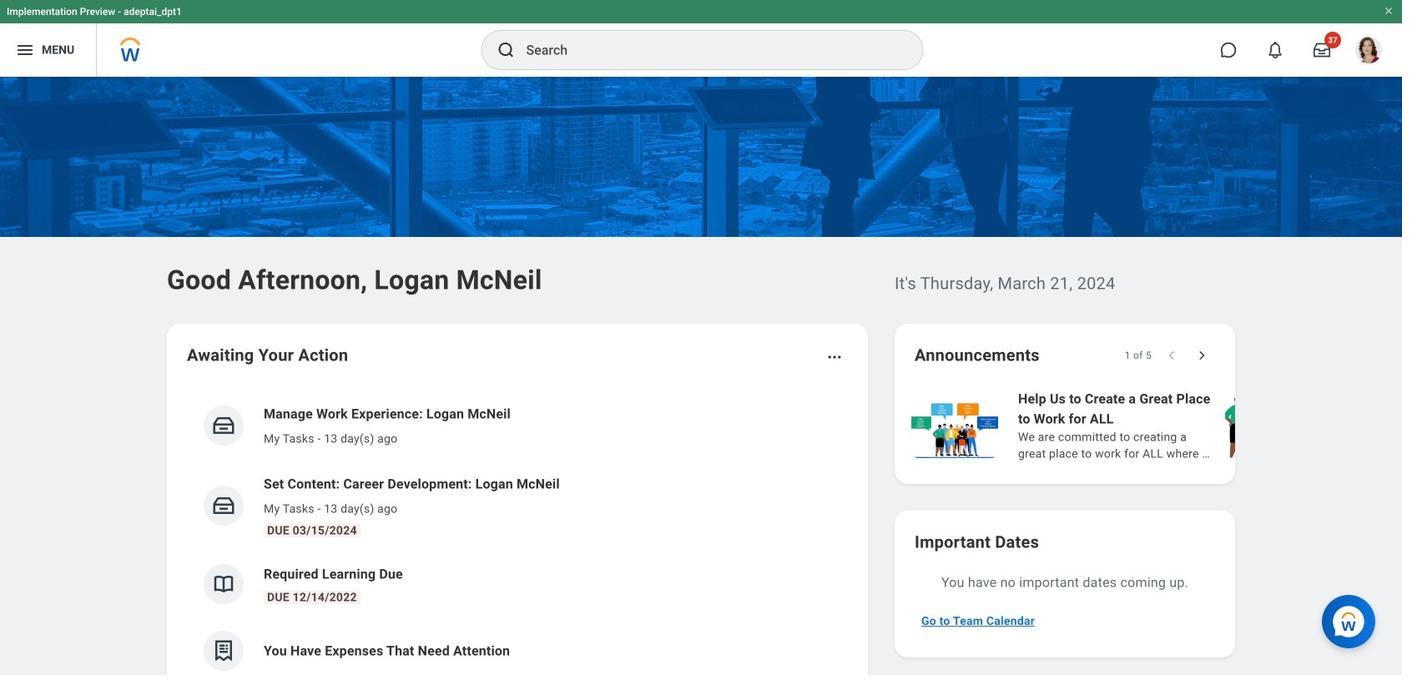 Task type: describe. For each thing, give the bounding box(es) containing it.
profile logan mcneil image
[[1355, 37, 1382, 67]]

inbox large image
[[1314, 42, 1330, 58]]

search image
[[496, 40, 516, 60]]

chevron right small image
[[1193, 347, 1210, 364]]

chevron left small image
[[1163, 347, 1180, 364]]

inbox image
[[211, 413, 236, 438]]

inbox image
[[211, 493, 236, 518]]

related actions image
[[826, 349, 843, 366]]

dashboard expenses image
[[211, 638, 236, 663]]

book open image
[[211, 572, 236, 597]]



Task type: locate. For each thing, give the bounding box(es) containing it.
1 horizontal spatial list
[[908, 387, 1402, 464]]

main content
[[0, 77, 1402, 675]]

notifications large image
[[1267, 42, 1284, 58]]

banner
[[0, 0, 1402, 77]]

Search Workday  search field
[[526, 32, 888, 68]]

0 horizontal spatial list
[[187, 391, 848, 675]]

list
[[908, 387, 1402, 464], [187, 391, 848, 675]]

close environment banner image
[[1384, 6, 1394, 16]]

justify image
[[15, 40, 35, 60]]

status
[[1125, 349, 1152, 362]]



Task type: vqa. For each thing, say whether or not it's contained in the screenshot.
arrow right icon
no



